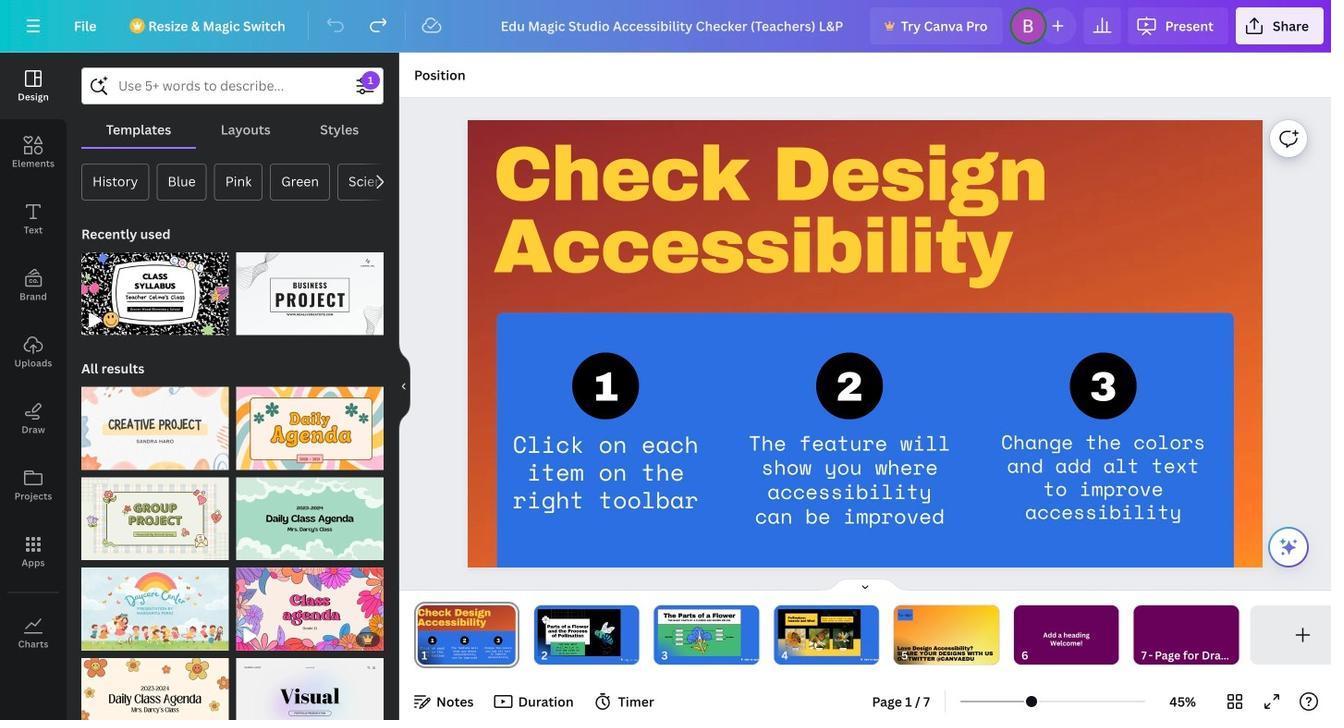 Task type: describe. For each thing, give the bounding box(es) containing it.
Page title text field
[[435, 646, 443, 665]]

orange groovy retro daily agenda presentation group
[[236, 376, 384, 470]]

colorful watercolor creative project presentation group
[[81, 376, 229, 470]]

blue green colorful daycare center presentation group
[[81, 557, 229, 651]]

main menu bar
[[0, 0, 1331, 53]]

page 1 image
[[414, 606, 519, 665]]

Use 5+ words to describe... search field
[[118, 68, 347, 104]]

orange and yellow retro flower power daily class agenda template group
[[81, 647, 229, 720]]



Task type: vqa. For each thing, say whether or not it's contained in the screenshot.
Orange Groovy Retro Daily Agenda Presentation group
yes



Task type: locate. For each thing, give the bounding box(es) containing it.
green colorful cute aesthetic group project presentation group
[[81, 466, 229, 560]]

colorful floral illustrative class agenda presentation group
[[236, 557, 384, 651]]

hide pages image
[[821, 578, 910, 593]]

colorful scrapbook nostalgia class syllabus blank education presentation group
[[81, 241, 229, 335]]

Design title text field
[[486, 7, 863, 44]]

multicolor clouds daily class agenda template group
[[236, 466, 384, 560]]

grey minimalist business project presentation group
[[236, 241, 384, 335]]

side panel tab list
[[0, 53, 67, 667]]

hide image
[[398, 342, 410, 431]]

gradient minimal portfolio proposal presentation group
[[236, 647, 384, 720]]

canva assistant image
[[1278, 536, 1300, 558]]



